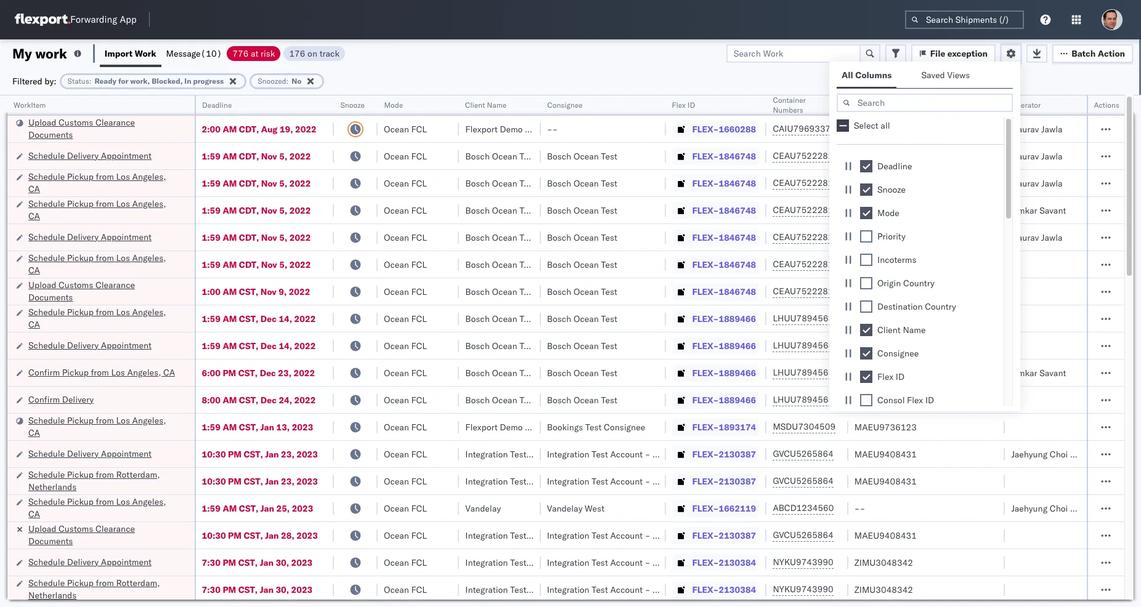 Task type: locate. For each thing, give the bounding box(es) containing it.
1 vertical spatial netherlands
[[28, 590, 77, 601]]

ready
[[95, 76, 116, 85]]

2023 for schedule pickup from rotterdam, netherlands button related to 7:30 pm cst, jan 30, 2023
[[291, 584, 313, 596]]

6 hlxu6269489, from the top
[[838, 286, 902, 297]]

0 vertical spatial flex id
[[673, 100, 696, 110]]

17 flex- from the top
[[692, 557, 719, 568]]

upload customs clearance documents link
[[28, 116, 178, 141], [28, 279, 178, 303], [28, 523, 178, 547]]

1846748 for schedule pickup from los angeles, ca link associated with 2nd schedule pickup from los angeles, ca button from the top of the page
[[719, 205, 756, 216]]

documents
[[28, 129, 73, 140], [28, 292, 73, 303], [28, 536, 73, 547]]

appointment for second schedule delivery appointment button from the top
[[101, 231, 152, 242]]

ocean fcl for confirm pickup from los angeles, ca button
[[384, 368, 427, 379]]

10:30 down 1:59 am cst, jan 25, 2023
[[202, 530, 226, 541]]

1:59 for third schedule delivery appointment button from the top schedule delivery appointment link
[[202, 340, 221, 352]]

2 vertical spatial upload customs clearance documents
[[28, 523, 135, 547]]

7:30 pm cst, jan 30, 2023 for schedule pickup from rotterdam, netherlands
[[202, 584, 313, 596]]

3 1:59 am cdt, nov 5, 2022 from the top
[[202, 205, 311, 216]]

flex-1889466 for schedule delivery appointment
[[692, 340, 756, 352]]

confirm pickup from los angeles, ca link
[[28, 366, 175, 379]]

0 horizontal spatial --
[[547, 124, 558, 135]]

0 vertical spatial name
[[487, 100, 507, 110]]

1 vertical spatial 1:59 am cst, dec 14, 2022
[[202, 340, 316, 352]]

schedule delivery appointment button
[[28, 149, 152, 163], [28, 231, 152, 244], [28, 339, 152, 353], [28, 448, 152, 461], [28, 556, 152, 570]]

1 vertical spatial 14,
[[279, 340, 292, 352]]

lagerfeld for first schedule delivery appointment button from the bottom of the page
[[671, 557, 707, 568]]

netherlands
[[28, 482, 77, 493], [28, 590, 77, 601]]

0 vertical spatial 10:30
[[202, 449, 226, 460]]

7:30
[[202, 557, 221, 568], [202, 584, 221, 596]]

schedule pickup from rotterdam, netherlands
[[28, 469, 160, 493], [28, 578, 160, 601]]

2 vertical spatial upload customs clearance documents link
[[28, 523, 178, 547]]

1 vertical spatial 10:30
[[202, 476, 226, 487]]

mbl/mawb
[[855, 100, 897, 110]]

1 jawla from the top
[[1041, 124, 1063, 135]]

1 7:30 pm cst, jan 30, 2023 from the top
[[202, 557, 313, 568]]

2023
[[292, 422, 313, 433], [297, 449, 318, 460], [297, 476, 318, 487], [292, 503, 313, 514], [297, 530, 318, 541], [291, 557, 313, 568], [291, 584, 313, 596]]

0 vertical spatial schedule pickup from rotterdam, netherlands link
[[28, 469, 178, 493]]

gvcu5265864
[[773, 449, 834, 460], [773, 476, 834, 487], [773, 530, 834, 541]]

0 vertical spatial deadline
[[202, 100, 232, 110]]

ocean fcl for 1st schedule pickup from los angeles, ca button from the bottom
[[384, 503, 427, 514]]

hlxu6269489, for second schedule delivery appointment button from the top
[[838, 232, 902, 243]]

0 vertical spatial 1:59 am cst, dec 14, 2022
[[202, 313, 316, 324]]

1 vertical spatial client
[[877, 325, 901, 336]]

status : ready for work, blocked, in progress
[[68, 76, 224, 85]]

uetu5238478
[[839, 313, 899, 324], [839, 340, 899, 351], [839, 367, 899, 378], [839, 394, 899, 405]]

2 gaurav jawla from the top
[[1011, 151, 1063, 162]]

integration test account - karl lagerfeld for schedule pickup from rotterdam, netherlands button related to 7:30 pm cst, jan 30, 2023
[[547, 584, 707, 596]]

angeles, inside button
[[127, 367, 161, 378]]

on
[[308, 48, 317, 59]]

gvcu5265864 down the msdu7304509
[[773, 449, 834, 460]]

0 horizontal spatial mode
[[384, 100, 403, 110]]

account for fourth schedule delivery appointment button from the top's schedule delivery appointment link
[[610, 449, 643, 460]]

8 1:59 from the top
[[202, 422, 221, 433]]

1 vertical spatial gvcu5265864
[[773, 476, 834, 487]]

1 vertical spatial omkar savant
[[1011, 368, 1066, 379]]

0 vertical spatial country
[[903, 278, 935, 289]]

1:59 am cst, dec 14, 2022 down 1:00 am cst, nov 9, 2022
[[202, 313, 316, 324]]

2 flexport demo consignee from the top
[[465, 422, 566, 433]]

1 vertical spatial 30,
[[276, 584, 289, 596]]

4 schedule delivery appointment link from the top
[[28, 448, 152, 460]]

confirm delivery
[[28, 394, 94, 405]]

1 vertical spatial flex id
[[877, 372, 905, 383]]

id
[[688, 100, 696, 110], [896, 372, 905, 383], [925, 395, 934, 406]]

risk
[[261, 48, 275, 59]]

2 horizontal spatial id
[[925, 395, 934, 406]]

flex-2130387 down 'flex-1893174'
[[692, 449, 756, 460]]

7:30 pm cst, jan 30, 2023
[[202, 557, 313, 568], [202, 584, 313, 596]]

Search text field
[[837, 94, 1013, 112]]

confirm pickup from los angeles, ca button
[[28, 366, 175, 380]]

1 horizontal spatial client name
[[877, 325, 926, 336]]

hlxu8034992
[[904, 150, 964, 161], [904, 177, 964, 189], [904, 205, 964, 216], [904, 232, 964, 243], [904, 259, 964, 270], [904, 286, 964, 297]]

flex- for 2nd schedule pickup from los angeles, ca button from the bottom's schedule pickup from los angeles, ca link
[[692, 422, 719, 433]]

1:59 for schedule pickup from los angeles, ca link for 3rd schedule pickup from los angeles, ca button from the top of the page
[[202, 259, 221, 270]]

0 vertical spatial upload
[[28, 117, 56, 128]]

10 resize handle column header from the left
[[1072, 96, 1087, 608]]

0 vertical spatial mode
[[384, 100, 403, 110]]

2 nyku9743990 from the top
[[773, 584, 834, 595]]

schedule pickup from los angeles, ca link for 1st schedule pickup from los angeles, ca button from the bottom
[[28, 496, 178, 520]]

ceau7522281, hlxu6269489, hlxu8034992
[[773, 150, 964, 161], [773, 177, 964, 189], [773, 205, 964, 216], [773, 232, 964, 243], [773, 259, 964, 270], [773, 286, 964, 297]]

2 horizontal spatial flex
[[907, 395, 923, 406]]

1 vertical spatial documents
[[28, 292, 73, 303]]

1:59
[[202, 151, 221, 162], [202, 178, 221, 189], [202, 205, 221, 216], [202, 232, 221, 243], [202, 259, 221, 270], [202, 313, 221, 324], [202, 340, 221, 352], [202, 422, 221, 433], [202, 503, 221, 514]]

10:30 down 1:59 am cst, jan 13, 2023
[[202, 449, 226, 460]]

dec up 6:00 pm cst, dec 23, 2022
[[261, 340, 277, 352]]

delivery inside button
[[62, 394, 94, 405]]

1 karl from the top
[[653, 449, 668, 460]]

dec down 1:00 am cst, nov 9, 2022
[[261, 313, 277, 324]]

3 1889466 from the top
[[719, 368, 756, 379]]

schedule delivery appointment link for third schedule delivery appointment button from the top
[[28, 339, 152, 352]]

uetu5238478 for confirm delivery
[[839, 394, 899, 405]]

1 horizontal spatial deadline
[[877, 161, 912, 172]]

1 vertical spatial upload
[[28, 279, 56, 291]]

1 lagerfeld from the top
[[671, 449, 707, 460]]

2 vertical spatial documents
[[28, 536, 73, 547]]

abcdefg78456546 for schedule pickup from los angeles, ca
[[855, 313, 937, 324]]

4 1846748 from the top
[[719, 232, 756, 243]]

incoterms
[[877, 254, 917, 266]]

1846748 for 1st schedule delivery appointment button from the top of the page's schedule delivery appointment link
[[719, 151, 756, 162]]

upload customs clearance documents
[[28, 117, 135, 140], [28, 279, 135, 303], [28, 523, 135, 547]]

4 1:59 from the top
[[202, 232, 221, 243]]

test123456 for 3rd schedule pickup from los angeles, ca button from the top of the page
[[855, 259, 907, 270]]

10 ocean fcl from the top
[[384, 368, 427, 379]]

2 1846748 from the top
[[719, 178, 756, 189]]

flexport demo consignee for -
[[465, 124, 566, 135]]

12 schedule from the top
[[28, 557, 65, 568]]

flex-1893174 button
[[673, 419, 759, 436], [673, 419, 759, 436]]

0 vertical spatial customs
[[59, 117, 93, 128]]

demo left bookings
[[500, 422, 523, 433]]

1 10:30 pm cst, jan 23, 2023 from the top
[[202, 449, 318, 460]]

0 vertical spatial origin
[[877, 278, 901, 289]]

upload for 1:00 am cst, nov 9, 2022
[[28, 279, 56, 291]]

nov
[[261, 151, 277, 162], [261, 178, 277, 189], [261, 205, 277, 216], [261, 232, 277, 243], [261, 259, 277, 270], [261, 286, 277, 297]]

flex-2130387 up flex-1662119
[[692, 476, 756, 487]]

14, up 6:00 pm cst, dec 23, 2022
[[279, 340, 292, 352]]

all columns
[[842, 70, 892, 81]]

None checkbox
[[860, 184, 873, 196], [860, 230, 873, 243], [860, 254, 873, 266], [860, 324, 873, 336], [860, 371, 873, 383], [860, 394, 873, 407], [860, 184, 873, 196], [860, 230, 873, 243], [860, 254, 873, 266], [860, 324, 873, 336], [860, 371, 873, 383], [860, 394, 873, 407]]

integration test account - karl lagerfeld for fourth schedule delivery appointment button from the top
[[547, 449, 707, 460]]

jawla
[[1041, 124, 1063, 135], [1041, 151, 1063, 162], [1041, 178, 1063, 189], [1041, 232, 1063, 243]]

2 vertical spatial maeu9408431
[[855, 530, 917, 541]]

16 ocean fcl from the top
[[384, 530, 427, 541]]

jawla for 1st schedule delivery appointment button from the top of the page
[[1041, 151, 1063, 162]]

2130387 up '1662119'
[[719, 476, 756, 487]]

id up consol flex id
[[896, 372, 905, 383]]

10:30 pm cst, jan 23, 2023 down 1:59 am cst, jan 13, 2023
[[202, 449, 318, 460]]

hlxu6269489, for 1st schedule pickup from los angeles, ca button from the top of the page
[[838, 177, 902, 189]]

2 1:59 am cst, dec 14, 2022 from the top
[[202, 340, 316, 352]]

appointment for first schedule delivery appointment button from the bottom of the page
[[101, 557, 152, 568]]

numbers up ymluw236679313
[[899, 100, 930, 110]]

import work button
[[100, 39, 161, 67]]

gaurav jawla for second schedule delivery appointment button from the top
[[1011, 232, 1063, 243]]

los
[[116, 171, 130, 182], [116, 198, 130, 209], [116, 252, 130, 263], [116, 307, 130, 318], [111, 367, 125, 378], [116, 415, 130, 426], [116, 496, 130, 507]]

-- right abcd1234560
[[855, 503, 865, 514]]

id right consol
[[925, 395, 934, 406]]

am for 'upload customs clearance documents' link for 2:00 am cdt, aug 19, 2022
[[223, 124, 237, 135]]

1 schedule pickup from los angeles, ca link from the top
[[28, 170, 178, 195]]

2130387 down 1893174
[[719, 449, 756, 460]]

2:00 am cdt, aug 19, 2022
[[202, 124, 317, 135]]

dec up 8:00 am cst, dec 24, 2022
[[260, 368, 276, 379]]

schedule pickup from los angeles, ca link
[[28, 170, 178, 195], [28, 197, 178, 222], [28, 252, 178, 276], [28, 306, 178, 331], [28, 414, 178, 439], [28, 496, 178, 520]]

integration for fourth schedule delivery appointment button from the top's schedule delivery appointment link
[[547, 449, 590, 460]]

select all
[[854, 120, 890, 131]]

bosch
[[465, 151, 490, 162], [547, 151, 571, 162], [465, 178, 490, 189], [547, 178, 571, 189], [465, 205, 490, 216], [547, 205, 571, 216], [465, 232, 490, 243], [547, 232, 571, 243], [465, 259, 490, 270], [547, 259, 571, 270], [465, 286, 490, 297], [547, 286, 571, 297], [465, 313, 490, 324], [547, 313, 571, 324], [465, 340, 490, 352], [547, 340, 571, 352], [465, 368, 490, 379], [547, 368, 571, 379], [465, 395, 490, 406], [547, 395, 571, 406]]

11 ocean fcl from the top
[[384, 395, 427, 406]]

1 abcdefg78456546 from the top
[[855, 313, 937, 324]]

delivery for 1st schedule delivery appointment button from the top of the page
[[67, 150, 99, 161]]

23, down 13,
[[281, 449, 294, 460]]

2 vertical spatial 2130387
[[719, 530, 756, 541]]

1 vertical spatial --
[[855, 503, 865, 514]]

1 14, from the top
[[279, 313, 292, 324]]

9 ocean fcl from the top
[[384, 340, 427, 352]]

None checkbox
[[837, 120, 849, 132], [860, 160, 873, 173], [860, 207, 873, 219], [860, 277, 873, 290], [860, 301, 873, 313], [860, 348, 873, 360], [837, 120, 849, 132], [860, 160, 873, 173], [860, 207, 873, 219], [860, 277, 873, 290], [860, 301, 873, 313], [860, 348, 873, 360]]

1 horizontal spatial --
[[855, 503, 865, 514]]

pickup inside confirm pickup from los angeles, ca link
[[62, 367, 89, 378]]

10:30 pm cst, jan 23, 2023
[[202, 449, 318, 460], [202, 476, 318, 487]]

omkar savant
[[1011, 205, 1066, 216], [1011, 368, 1066, 379]]

upload customs clearance documents for 1:00 am cst, nov 9, 2022
[[28, 279, 135, 303]]

1 vertical spatial snooze
[[877, 184, 906, 195]]

flex- for schedule delivery appointment link related to second schedule delivery appointment button from the top
[[692, 232, 719, 243]]

origin down incoterms
[[877, 278, 901, 289]]

origin
[[877, 278, 901, 289], [1096, 449, 1120, 460]]

0 horizontal spatial name
[[487, 100, 507, 110]]

deadline up 2:00
[[202, 100, 232, 110]]

nyku9743990 for schedule pickup from rotterdam, netherlands
[[773, 584, 834, 595]]

ceau7522281,
[[773, 150, 836, 161], [773, 177, 836, 189], [773, 205, 836, 216], [773, 232, 836, 243], [773, 259, 836, 270], [773, 286, 836, 297]]

country for origin country
[[903, 278, 935, 289]]

1 rotterdam, from the top
[[116, 469, 160, 480]]

flex-1889466 for schedule pickup from los angeles, ca
[[692, 313, 756, 324]]

2130387 down '1662119'
[[719, 530, 756, 541]]

11 schedule from the top
[[28, 496, 65, 507]]

flex-2130387
[[692, 449, 756, 460], [692, 476, 756, 487], [692, 530, 756, 541]]

2 1889466 from the top
[[719, 340, 756, 352]]

schedule pickup from rotterdam, netherlands button for 7:30 pm cst, jan 30, 2023
[[28, 577, 178, 603]]

snooze up "priority"
[[877, 184, 906, 195]]

ocean fcl for 10:30 pm cst, jan 23, 2023's schedule pickup from rotterdam, netherlands button
[[384, 476, 427, 487]]

fcl
[[411, 124, 427, 135], [411, 151, 427, 162], [411, 178, 427, 189], [411, 205, 427, 216], [411, 232, 427, 243], [411, 259, 427, 270], [411, 286, 427, 297], [411, 313, 427, 324], [411, 340, 427, 352], [411, 368, 427, 379], [411, 395, 427, 406], [411, 422, 427, 433], [411, 449, 427, 460], [411, 476, 427, 487], [411, 503, 427, 514], [411, 530, 427, 541], [411, 557, 427, 568], [411, 584, 427, 596]]

flex-2130387 down flex-1662119
[[692, 530, 756, 541]]

23, up 24,
[[278, 368, 291, 379]]

flexport for --
[[465, 124, 498, 135]]

gvcu5265864 down abcd1234560
[[773, 530, 834, 541]]

1 vertical spatial 7:30
[[202, 584, 221, 596]]

integration for schedule delivery appointment link associated with first schedule delivery appointment button from the bottom of the page
[[547, 557, 590, 568]]

am for schedule pickup from los angeles, ca link for 3rd schedule pickup from los angeles, ca button from the top of the page
[[223, 259, 237, 270]]

flex id up consol
[[877, 372, 905, 383]]

1:59 for schedule pickup from los angeles, ca link associated with 2nd schedule pickup from los angeles, ca button from the top of the page
[[202, 205, 221, 216]]

0 horizontal spatial id
[[688, 100, 696, 110]]

3 flex-1889466 from the top
[[692, 368, 756, 379]]

2 30, from the top
[[276, 584, 289, 596]]

numbers inside container numbers
[[773, 105, 803, 115]]

account for schedule delivery appointment link associated with first schedule delivery appointment button from the bottom of the page
[[610, 557, 643, 568]]

omkar
[[1011, 205, 1037, 216], [1011, 368, 1037, 379]]

1 vertical spatial upload customs clearance documents link
[[28, 279, 178, 303]]

1 vertical spatial mode
[[877, 208, 900, 219]]

flex-2130387 button
[[673, 446, 759, 463], [673, 446, 759, 463], [673, 473, 759, 490], [673, 473, 759, 490], [673, 527, 759, 544], [673, 527, 759, 544]]

14, for schedule pickup from los angeles, ca
[[279, 313, 292, 324]]

forwarding app
[[70, 14, 137, 26]]

2 am from the top
[[223, 151, 237, 162]]

deadline down ymluw236679313
[[877, 161, 912, 172]]

0 vertical spatial documents
[[28, 129, 73, 140]]

1 vertical spatial upload customs clearance documents
[[28, 279, 135, 303]]

1 vertical spatial flex-2130387
[[692, 476, 756, 487]]

1 1889466 from the top
[[719, 313, 756, 324]]

3 schedule pickup from los angeles, ca from the top
[[28, 252, 166, 276]]

2 vertical spatial gvcu5265864
[[773, 530, 834, 541]]

4 hlxu8034992 from the top
[[904, 232, 964, 243]]

karl for schedule delivery appointment link associated with first schedule delivery appointment button from the bottom of the page
[[653, 557, 668, 568]]

6 am from the top
[[223, 259, 237, 270]]

0 vertical spatial upload customs clearance documents button
[[28, 116, 178, 142]]

schedule
[[28, 150, 65, 161], [28, 171, 65, 182], [28, 198, 65, 209], [28, 231, 65, 242], [28, 252, 65, 263], [28, 307, 65, 318], [28, 340, 65, 351], [28, 415, 65, 426], [28, 448, 65, 459], [28, 469, 65, 480], [28, 496, 65, 507], [28, 557, 65, 568], [28, 578, 65, 589]]

client inside button
[[465, 100, 485, 110]]

1846748 for schedule delivery appointment link related to second schedule delivery appointment button from the top
[[719, 232, 756, 243]]

1 vertical spatial maeu9408431
[[855, 476, 917, 487]]

schedule pickup from los angeles, ca button
[[28, 170, 178, 196], [28, 197, 178, 223], [28, 252, 178, 278], [28, 306, 178, 332], [28, 414, 178, 440], [28, 496, 178, 522]]

snooze left 'mode' button
[[340, 100, 364, 110]]

lhuu7894563, uetu5238478 for schedule pickup from los angeles, ca
[[773, 313, 899, 324]]

0 vertical spatial client name
[[465, 100, 507, 110]]

customs
[[59, 117, 93, 128], [59, 279, 93, 291], [59, 523, 93, 535]]

1 savant from the top
[[1040, 205, 1066, 216]]

caiu7969337
[[773, 123, 831, 134]]

28,
[[281, 530, 294, 541]]

clearance for 2:00 am cdt, aug 19, 2022
[[95, 117, 135, 128]]

2 appointment from the top
[[101, 231, 152, 242]]

schedule pickup from rotterdam, netherlands for 10:30 pm cst, jan 23, 2023
[[28, 469, 160, 493]]

9 1:59 from the top
[[202, 503, 221, 514]]

id up flex-1660288
[[688, 100, 696, 110]]

1 vertical spatial schedule pickup from rotterdam, netherlands
[[28, 578, 160, 601]]

4 abcdefg78456546 from the top
[[855, 395, 937, 406]]

--
[[547, 124, 558, 135], [855, 503, 865, 514]]

2130384 for schedule pickup from rotterdam, netherlands
[[719, 584, 756, 596]]

dec for confirm delivery
[[261, 395, 277, 406]]

destination
[[877, 301, 923, 312]]

1 vertical spatial flexport
[[465, 422, 498, 433]]

0 horizontal spatial numbers
[[773, 105, 803, 115]]

1 vertical spatial country
[[925, 301, 956, 312]]

1 schedule from the top
[[28, 150, 65, 161]]

4 flex- from the top
[[692, 205, 719, 216]]

0 vertical spatial maeu9408431
[[855, 449, 917, 460]]

7:30 for schedule delivery appointment
[[202, 557, 221, 568]]

numbers down the container
[[773, 105, 803, 115]]

gvcu5265864 for schedule delivery appointment
[[773, 449, 834, 460]]

1 vertical spatial demo
[[500, 422, 523, 433]]

dec left 24,
[[261, 395, 277, 406]]

country for destination country
[[925, 301, 956, 312]]

1 : from the left
[[89, 76, 91, 85]]

abcdefg78456546 for confirm pickup from los angeles, ca
[[855, 368, 937, 379]]

6 ceau7522281, hlxu6269489, hlxu8034992 from the top
[[773, 286, 964, 297]]

agen
[[1122, 449, 1141, 460]]

0 vertical spatial 7:30 pm cst, jan 30, 2023
[[202, 557, 313, 568]]

1 vertical spatial 2130384
[[719, 584, 756, 596]]

3 lhuu7894563, uetu5238478 from the top
[[773, 367, 899, 378]]

10:30
[[202, 449, 226, 460], [202, 476, 226, 487], [202, 530, 226, 541]]

1:59 for schedule delivery appointment link related to second schedule delivery appointment button from the top
[[202, 232, 221, 243]]

appointment
[[101, 150, 152, 161], [101, 231, 152, 242], [101, 340, 152, 351], [101, 448, 152, 459], [101, 557, 152, 568]]

resize handle column header for mode
[[444, 96, 459, 608]]

forwarding
[[70, 14, 117, 26]]

1846748 for 'upload customs clearance documents' link corresponding to 1:00 am cst, nov 9, 2022
[[719, 286, 756, 297]]

2 vertical spatial customs
[[59, 523, 93, 535]]

omkar for ceau7522281, hlxu6269489, hlxu8034992
[[1011, 205, 1037, 216]]

lagerfeld
[[671, 449, 707, 460], [671, 476, 707, 487], [671, 530, 707, 541], [671, 557, 707, 568], [671, 584, 707, 596]]

0 vertical spatial 14,
[[279, 313, 292, 324]]

test123456 for second schedule delivery appointment button from the top
[[855, 232, 907, 243]]

7 am from the top
[[223, 286, 237, 297]]

resize handle column header for flex id
[[752, 96, 767, 608]]

jan for first schedule delivery appointment button from the bottom of the page
[[260, 557, 274, 568]]

angeles, for schedule pickup from los angeles, ca link associated with 2nd schedule pickup from los angeles, ca button from the top of the page
[[132, 198, 166, 209]]

uetu5238478 for schedule delivery appointment
[[839, 340, 899, 351]]

0 vertical spatial 23,
[[278, 368, 291, 379]]

0 vertical spatial 2130387
[[719, 449, 756, 460]]

9 schedule from the top
[[28, 448, 65, 459]]

integration
[[547, 449, 590, 460], [547, 476, 590, 487], [547, 530, 590, 541], [547, 557, 590, 568], [547, 584, 590, 596]]

1 vertical spatial 2130387
[[719, 476, 756, 487]]

18 flex- from the top
[[692, 584, 719, 596]]

ceau7522281, hlxu6269489, hlxu8034992 for 1st schedule pickup from los angeles, ca button from the top of the page
[[773, 177, 964, 189]]

cdt, for schedule pickup from los angeles, ca link for 3rd schedule pickup from los angeles, ca button from the top of the page
[[239, 259, 259, 270]]

deadline
[[202, 100, 232, 110], [877, 161, 912, 172]]

schedule for first schedule delivery appointment button from the bottom of the page
[[28, 557, 65, 568]]

0 horizontal spatial origin
[[877, 278, 901, 289]]

4 flex-1889466 from the top
[[692, 395, 756, 406]]

11 am from the top
[[223, 422, 237, 433]]

0 vertical spatial schedule pickup from rotterdam, netherlands button
[[28, 469, 178, 494]]

1889466
[[719, 313, 756, 324], [719, 340, 756, 352], [719, 368, 756, 379], [719, 395, 756, 406]]

1 horizontal spatial origin
[[1096, 449, 1120, 460]]

lagerfeld for schedule pickup from rotterdam, netherlands button related to 7:30 pm cst, jan 30, 2023
[[671, 584, 707, 596]]

netherlands for 10:30
[[28, 482, 77, 493]]

0 vertical spatial rotterdam,
[[116, 469, 160, 480]]

1 horizontal spatial name
[[903, 325, 926, 336]]

2 abcdefg78456546 from the top
[[855, 340, 937, 352]]

demo down client name button
[[500, 124, 523, 135]]

2 schedule pickup from rotterdam, netherlands link from the top
[[28, 577, 178, 602]]

0 vertical spatial 2130384
[[719, 557, 756, 568]]

: for status
[[89, 76, 91, 85]]

0 vertical spatial id
[[688, 100, 696, 110]]

0 vertical spatial upload customs clearance documents link
[[28, 116, 178, 141]]

3 gaurav from the top
[[1011, 178, 1039, 189]]

5 lagerfeld from the top
[[671, 584, 707, 596]]

7 resize handle column header from the left
[[752, 96, 767, 608]]

3 schedule pickup from los angeles, ca link from the top
[[28, 252, 178, 276]]

14, down 9,
[[279, 313, 292, 324]]

9 flex- from the top
[[692, 340, 719, 352]]

3 fcl from the top
[[411, 178, 427, 189]]

1 hlxu8034992 from the top
[[904, 150, 964, 161]]

integration test account - karl lagerfeld for 10:30 pm cst, jan 23, 2023's schedule pickup from rotterdam, netherlands button
[[547, 476, 707, 487]]

origin left the agen
[[1096, 449, 1120, 460]]

1889466 for schedule delivery appointment
[[719, 340, 756, 352]]

0 horizontal spatial vandelay
[[465, 503, 501, 514]]

confirm
[[28, 367, 60, 378], [28, 394, 60, 405]]

1 vertical spatial confirm
[[28, 394, 60, 405]]

2 hlxu8034992 from the top
[[904, 177, 964, 189]]

1 resize handle column header from the left
[[180, 96, 194, 608]]

0 vertical spatial flexport demo consignee
[[465, 124, 566, 135]]

cst,
[[239, 286, 258, 297], [239, 313, 258, 324], [239, 340, 258, 352], [238, 368, 258, 379], [239, 395, 258, 406], [239, 422, 258, 433], [244, 449, 263, 460], [244, 476, 263, 487], [239, 503, 258, 514], [244, 530, 263, 541], [238, 557, 258, 568], [238, 584, 258, 596]]

10:30 for schedule pickup from rotterdam, netherlands
[[202, 476, 226, 487]]

flex id inside flex id button
[[673, 100, 696, 110]]

1 vertical spatial flexport demo consignee
[[465, 422, 566, 433]]

flex-1889466 for confirm pickup from los angeles, ca
[[692, 368, 756, 379]]

6 flex-1846748 from the top
[[692, 286, 756, 297]]

1 confirm from the top
[[28, 367, 60, 378]]

2 ocean fcl from the top
[[384, 151, 427, 162]]

schedule pickup from rotterdam, netherlands button
[[28, 469, 178, 494], [28, 577, 178, 603]]

0 vertical spatial schedule pickup from rotterdam, netherlands
[[28, 469, 160, 493]]

1 vertical spatial 10:30 pm cst, jan 23, 2023
[[202, 476, 318, 487]]

0 vertical spatial flex-2130387
[[692, 449, 756, 460]]

flex
[[673, 100, 686, 110], [877, 372, 894, 383], [907, 395, 923, 406]]

ca
[[28, 183, 40, 194], [28, 210, 40, 222], [28, 265, 40, 276], [28, 319, 40, 330], [163, 367, 175, 378], [28, 427, 40, 438], [28, 509, 40, 520]]

4 test123456 from the top
[[855, 232, 907, 243]]

2 flex-1889466 from the top
[[692, 340, 756, 352]]

work
[[35, 45, 67, 62]]

0 vertical spatial 30,
[[276, 557, 289, 568]]

schedule pickup from los angeles, ca link for 3rd schedule pickup from los angeles, ca button from the top of the page
[[28, 252, 178, 276]]

schedule pickup from rotterdam, netherlands link
[[28, 469, 178, 493], [28, 577, 178, 602]]

1:59 am cst, dec 14, 2022 up 6:00 pm cst, dec 23, 2022
[[202, 340, 316, 352]]

0 vertical spatial zimu3048342
[[855, 557, 913, 568]]

country right destination
[[925, 301, 956, 312]]

1 horizontal spatial numbers
[[899, 100, 930, 110]]

10:30 up 1:59 am cst, jan 25, 2023
[[202, 476, 226, 487]]

name
[[487, 100, 507, 110], [903, 325, 926, 336]]

3 5, from the top
[[279, 205, 287, 216]]

gaurav
[[1011, 124, 1039, 135], [1011, 151, 1039, 162], [1011, 178, 1039, 189], [1011, 232, 1039, 243]]

1 horizontal spatial vandelay
[[547, 503, 583, 514]]

gvcu5265864 up abcd1234560
[[773, 476, 834, 487]]

1 upload from the top
[[28, 117, 56, 128]]

status
[[68, 76, 89, 85]]

2 cdt, from the top
[[239, 151, 259, 162]]

pickup
[[67, 171, 94, 182], [67, 198, 94, 209], [67, 252, 94, 263], [67, 307, 94, 318], [62, 367, 89, 378], [67, 415, 94, 426], [67, 469, 94, 480], [67, 496, 94, 507], [67, 578, 94, 589]]

1 vertical spatial nyku9743990
[[773, 584, 834, 595]]

3 test123456 from the top
[[855, 205, 907, 216]]

3 customs from the top
[[59, 523, 93, 535]]

clearance
[[95, 117, 135, 128], [95, 279, 135, 291], [95, 523, 135, 535]]

0 vertical spatial flex-2130384
[[692, 557, 756, 568]]

5 appointment from the top
[[101, 557, 152, 568]]

1 vertical spatial deadline
[[877, 161, 912, 172]]

14 flex- from the top
[[692, 476, 719, 487]]

cdt, for schedule delivery appointment link related to second schedule delivery appointment button from the top
[[239, 232, 259, 243]]

2022
[[295, 124, 317, 135], [289, 151, 311, 162], [289, 178, 311, 189], [289, 205, 311, 216], [289, 232, 311, 243], [289, 259, 311, 270], [289, 286, 310, 297], [294, 313, 316, 324], [294, 340, 316, 352], [294, 368, 315, 379], [294, 395, 316, 406]]

flex id up flex-1660288
[[673, 100, 696, 110]]

1 gaurav jawla from the top
[[1011, 124, 1063, 135]]

2 vertical spatial clearance
[[95, 523, 135, 535]]

delivery for fourth schedule delivery appointment button from the top
[[67, 448, 99, 459]]

delivery for third schedule delivery appointment button from the top
[[67, 340, 99, 351]]

resize handle column header for deadline
[[319, 96, 334, 608]]

1 vertical spatial 7:30 pm cst, jan 30, 2023
[[202, 584, 313, 596]]

1 vertical spatial omkar
[[1011, 368, 1037, 379]]

country up destination country
[[903, 278, 935, 289]]

lhuu7894563, uetu5238478 for schedule delivery appointment
[[773, 340, 899, 351]]

1 schedule delivery appointment link from the top
[[28, 149, 152, 162]]

1 vertical spatial flex
[[877, 372, 894, 383]]

select
[[854, 120, 879, 131]]

1889466 for confirm delivery
[[719, 395, 756, 406]]

2 schedule delivery appointment link from the top
[[28, 231, 152, 243]]

1 1:59 am cst, dec 14, 2022 from the top
[[202, 313, 316, 324]]

netherlands for 7:30
[[28, 590, 77, 601]]

6 resize handle column header from the left
[[652, 96, 666, 608]]

flexport. image
[[15, 14, 70, 26]]

4 fcl from the top
[[411, 205, 427, 216]]

import
[[105, 48, 133, 59]]

maeu9408431
[[855, 449, 917, 460], [855, 476, 917, 487], [855, 530, 917, 541]]

10:30 pm cst, jan 23, 2023 up 1:59 am cst, jan 25, 2023
[[202, 476, 318, 487]]

0 vertical spatial gvcu5265864
[[773, 449, 834, 460]]

1 am from the top
[[223, 124, 237, 135]]

1 vertical spatial upload customs clearance documents button
[[28, 279, 178, 305]]

lhuu7894563, uetu5238478
[[773, 313, 899, 324], [773, 340, 899, 351], [773, 367, 899, 378], [773, 394, 899, 405]]

1 horizontal spatial snooze
[[877, 184, 906, 195]]

1 lhuu7894563, uetu5238478 from the top
[[773, 313, 899, 324]]

angeles, for confirm pickup from los angeles, ca link
[[127, 367, 161, 378]]

from inside button
[[91, 367, 109, 378]]

: left no
[[286, 76, 289, 85]]

1 flex-2130387 from the top
[[692, 449, 756, 460]]

customs for 2:00 am cdt, aug 19, 2022
[[59, 117, 93, 128]]

0 horizontal spatial :
[[89, 76, 91, 85]]

flex-1889466
[[692, 313, 756, 324], [692, 340, 756, 352], [692, 368, 756, 379], [692, 395, 756, 406]]

-- down consignee button
[[547, 124, 558, 135]]

zimu3048342
[[855, 557, 913, 568], [855, 584, 913, 596]]

resize handle column header
[[180, 96, 194, 608], [319, 96, 334, 608], [363, 96, 378, 608], [444, 96, 459, 608], [526, 96, 541, 608], [652, 96, 666, 608], [752, 96, 767, 608], [834, 96, 848, 608], [990, 96, 1005, 608], [1072, 96, 1087, 608], [1110, 96, 1125, 608]]

angeles, for schedule pickup from los angeles, ca link related to 1st schedule pickup from los angeles, ca button from the top of the page
[[132, 171, 166, 182]]

2 jawla from the top
[[1041, 151, 1063, 162]]

2130384
[[719, 557, 756, 568], [719, 584, 756, 596]]

1 vertical spatial client name
[[877, 325, 926, 336]]

schedule for fourth schedule delivery appointment button from the top
[[28, 448, 65, 459]]

1660288
[[719, 124, 756, 135]]

name inside button
[[487, 100, 507, 110]]

Search Shipments (/) text field
[[905, 10, 1024, 29]]

vandelay west
[[547, 503, 605, 514]]

23, up 25, at the bottom left of page
[[281, 476, 294, 487]]

15 flex- from the top
[[692, 503, 719, 514]]

2 integration test account - karl lagerfeld from the top
[[547, 476, 707, 487]]

snooze
[[340, 100, 364, 110], [877, 184, 906, 195]]

10 schedule from the top
[[28, 469, 65, 480]]

pm for confirm pickup from los angeles, ca button
[[223, 368, 236, 379]]

: left ready at the top left
[[89, 76, 91, 85]]

3 2130387 from the top
[[719, 530, 756, 541]]

0 vertical spatial savant
[[1040, 205, 1066, 216]]

0 vertical spatial snooze
[[340, 100, 364, 110]]

1:59 for 1st schedule delivery appointment button from the top of the page's schedule delivery appointment link
[[202, 151, 221, 162]]

0 vertical spatial flex
[[673, 100, 686, 110]]



Task type: describe. For each thing, give the bounding box(es) containing it.
operator
[[1011, 100, 1041, 110]]

karl for schedule pickup from rotterdam, netherlands link for 7:30
[[653, 584, 668, 596]]

clearance for 1:00 am cst, nov 9, 2022
[[95, 279, 135, 291]]

am for 1st schedule delivery appointment button from the top of the page's schedule delivery appointment link
[[223, 151, 237, 162]]

integration for schedule pickup from rotterdam, netherlands link corresponding to 10:30
[[547, 476, 590, 487]]

13 fcl from the top
[[411, 449, 427, 460]]

consignee inside button
[[547, 100, 582, 110]]

client name button
[[459, 98, 529, 110]]

6:00
[[202, 368, 221, 379]]

confirm for confirm pickup from los angeles, ca
[[28, 367, 60, 378]]

maeu9408431 for schedule pickup from rotterdam, netherlands
[[855, 476, 917, 487]]

flex- for schedule pickup from los angeles, ca link for 3rd schedule pickup from los angeles, ca button from the top of the page
[[692, 259, 719, 270]]

no
[[292, 76, 302, 85]]

filtered by:
[[12, 75, 56, 87]]

3 upload from the top
[[28, 523, 56, 535]]

container
[[773, 96, 806, 105]]

0 horizontal spatial snooze
[[340, 100, 364, 110]]

app
[[120, 14, 137, 26]]

flex-2130384 for schedule pickup from rotterdam, netherlands
[[692, 584, 756, 596]]

client name inside client name button
[[465, 100, 507, 110]]

abcdefg78456546 for confirm delivery
[[855, 395, 937, 406]]

container numbers button
[[767, 93, 836, 115]]

5 hlxu8034992 from the top
[[904, 259, 964, 270]]

7 fcl from the top
[[411, 286, 427, 297]]

lhuu7894563, uetu5238478 for confirm pickup from los angeles, ca
[[773, 367, 899, 378]]

flex id button
[[666, 98, 754, 110]]

8:00 am cst, dec 24, 2022
[[202, 395, 316, 406]]

at
[[251, 48, 258, 59]]

3 gaurav jawla from the top
[[1011, 178, 1063, 189]]

flex inside button
[[673, 100, 686, 110]]

11 fcl from the top
[[411, 395, 427, 406]]

1 schedule pickup from los angeles, ca from the top
[[28, 171, 166, 194]]

ocean fcl for 1:00 am cst, nov 9, 2022's "upload customs clearance documents" button
[[384, 286, 427, 297]]

3 integration from the top
[[547, 530, 590, 541]]

ocean fcl for "upload customs clearance documents" button corresponding to 2:00 am cdt, aug 19, 2022
[[384, 124, 427, 135]]

(10)
[[201, 48, 222, 59]]

3 10:30 from the top
[[202, 530, 226, 541]]

my work
[[12, 45, 67, 62]]

14 fcl from the top
[[411, 476, 427, 487]]

2 5, from the top
[[279, 178, 287, 189]]

my
[[12, 45, 32, 62]]

upload customs clearance documents button for 1:00 am cst, nov 9, 2022
[[28, 279, 178, 305]]

4 schedule delivery appointment from the top
[[28, 448, 152, 459]]

0 vertical spatial --
[[547, 124, 558, 135]]

integration test account - karl lagerfeld for first schedule delivery appointment button from the bottom of the page
[[547, 557, 707, 568]]

1 1:59 am cdt, nov 5, 2022 from the top
[[202, 151, 311, 162]]

all
[[881, 120, 890, 131]]

file
[[930, 48, 945, 59]]

msdu7304509
[[773, 421, 836, 433]]

1:59 am cst, jan 25, 2023
[[202, 503, 313, 514]]

3 hlxu8034992 from the top
[[904, 205, 964, 216]]

maeu9736123
[[855, 422, 917, 433]]

zimu3048342 for schedule delivery appointment
[[855, 557, 913, 568]]

west
[[585, 503, 605, 514]]

for
[[118, 76, 128, 85]]

blocked,
[[152, 76, 183, 85]]

13,
[[276, 422, 290, 433]]

3 karl from the top
[[653, 530, 668, 541]]

3 integration test account - karl lagerfeld from the top
[[547, 530, 707, 541]]

1 horizontal spatial client
[[877, 325, 901, 336]]

flex-1662119
[[692, 503, 756, 514]]

11 resize handle column header from the left
[[1110, 96, 1125, 608]]

deadline button
[[196, 98, 321, 110]]

rotterdam, for 7:30 pm cst, jan 30, 2023
[[116, 578, 160, 589]]

2 fcl from the top
[[411, 151, 427, 162]]

consignee button
[[541, 98, 654, 110]]

track
[[320, 48, 340, 59]]

3 documents from the top
[[28, 536, 73, 547]]

1:00 am cst, nov 9, 2022
[[202, 286, 310, 297]]

3 clearance from the top
[[95, 523, 135, 535]]

6 ceau7522281, from the top
[[773, 286, 836, 297]]

flex- for fourth schedule pickup from los angeles, ca button's schedule pickup from los angeles, ca link
[[692, 313, 719, 324]]

mode inside button
[[384, 100, 403, 110]]

schedule for 2nd schedule pickup from los angeles, ca button from the top of the page
[[28, 198, 65, 209]]

progress
[[193, 76, 224, 85]]

aug
[[261, 124, 278, 135]]

columns
[[855, 70, 892, 81]]

schedule for 2nd schedule pickup from los angeles, ca button from the bottom
[[28, 415, 65, 426]]

24,
[[279, 395, 292, 406]]

work
[[135, 48, 156, 59]]

bookings
[[547, 422, 583, 433]]

schedule delivery appointment link for 1st schedule delivery appointment button from the top of the page
[[28, 149, 152, 162]]

9,
[[279, 286, 287, 297]]

1:59 am cst, jan 13, 2023
[[202, 422, 313, 433]]

3 jawla from the top
[[1041, 178, 1063, 189]]

consol
[[877, 395, 905, 406]]

account for schedule pickup from rotterdam, netherlands link corresponding to 10:30
[[610, 476, 643, 487]]

1:00
[[202, 286, 221, 297]]

ca inside confirm pickup from los angeles, ca link
[[163, 367, 175, 378]]

5 schedule delivery appointment from the top
[[28, 557, 152, 568]]

1 horizontal spatial flex
[[877, 372, 894, 383]]

saved views button
[[917, 64, 978, 88]]

3 upload customs clearance documents from the top
[[28, 523, 135, 547]]

los inside button
[[111, 367, 125, 378]]

batch action
[[1072, 48, 1125, 59]]

schedule for 3rd schedule pickup from los angeles, ca button from the top of the page
[[28, 252, 65, 263]]

6 hlxu8034992 from the top
[[904, 286, 964, 297]]

uetu5238478 for confirm pickup from los angeles, ca
[[839, 367, 899, 378]]

file exception
[[930, 48, 988, 59]]

resize handle column header for mbl/mawb numbers
[[990, 96, 1005, 608]]

3 schedule delivery appointment from the top
[[28, 340, 152, 351]]

id inside button
[[688, 100, 696, 110]]

16 flex- from the top
[[692, 530, 719, 541]]

flex- for schedule pickup from rotterdam, netherlands link for 7:30
[[692, 584, 719, 596]]

saved
[[921, 70, 945, 81]]

3 account from the top
[[610, 530, 643, 541]]

2 schedule pickup from los angeles, ca button from the top
[[28, 197, 178, 223]]

2 1:59 am cdt, nov 5, 2022 from the top
[[202, 178, 311, 189]]

appointment for 1st schedule delivery appointment button from the top of the page
[[101, 150, 152, 161]]

priority
[[877, 231, 906, 242]]

ymluw236679313
[[855, 124, 934, 135]]

container numbers
[[773, 96, 806, 115]]

2 vertical spatial flex
[[907, 395, 923, 406]]

5 flex-1846748 from the top
[[692, 259, 756, 270]]

jaehyung
[[1011, 449, 1048, 460]]

ceau7522281, hlxu6269489, hlxu8034992 for second schedule delivery appointment button from the top
[[773, 232, 964, 243]]

resize handle column header for container numbers
[[834, 96, 848, 608]]

5 1:59 am cdt, nov 5, 2022 from the top
[[202, 259, 311, 270]]

mode button
[[378, 98, 447, 110]]

4 schedule delivery appointment button from the top
[[28, 448, 152, 461]]

1 gaurav from the top
[[1011, 124, 1039, 135]]

omkar for lhuu7894563, uetu5238478
[[1011, 368, 1037, 379]]

1889466 for schedule pickup from los angeles, ca
[[719, 313, 756, 324]]

pm for schedule pickup from rotterdam, netherlands button related to 7:30 pm cst, jan 30, 2023
[[223, 584, 236, 596]]

views
[[947, 70, 970, 81]]

3 upload customs clearance documents link from the top
[[28, 523, 178, 547]]

1893174
[[719, 422, 756, 433]]

17 fcl from the top
[[411, 557, 427, 568]]

4 5, from the top
[[279, 232, 287, 243]]

abcdefg78456546 for schedule delivery appointment
[[855, 340, 937, 352]]

3 maeu9408431 from the top
[[855, 530, 917, 541]]

1:59 for 2nd schedule pickup from los angeles, ca button from the bottom's schedule pickup from los angeles, ca link
[[202, 422, 221, 433]]

5 fcl from the top
[[411, 232, 427, 243]]

5 schedule pickup from los angeles, ca from the top
[[28, 415, 166, 438]]

cdt, for schedule pickup from los angeles, ca link related to 1st schedule pickup from los angeles, ca button from the top of the page
[[239, 178, 259, 189]]

in
[[184, 76, 191, 85]]

snoozed
[[258, 76, 286, 85]]

demo for -
[[500, 124, 523, 135]]

all
[[842, 70, 853, 81]]

forwarding app link
[[15, 14, 137, 26]]

8 fcl from the top
[[411, 313, 427, 324]]

4 schedule pickup from los angeles, ca button from the top
[[28, 306, 178, 332]]

account for schedule pickup from rotterdam, netherlands link for 7:30
[[610, 584, 643, 596]]

4 flex-1846748 from the top
[[692, 232, 756, 243]]

23, for los
[[278, 368, 291, 379]]

schedule pickup from los angeles, ca link for 1st schedule pickup from los angeles, ca button from the top of the page
[[28, 170, 178, 195]]

1662119
[[719, 503, 756, 514]]

2 gaurav from the top
[[1011, 151, 1039, 162]]

3 gvcu5265864 from the top
[[773, 530, 834, 541]]

bookings test consignee
[[547, 422, 645, 433]]

3 resize handle column header from the left
[[363, 96, 378, 608]]

jan for 10:30 pm cst, jan 23, 2023's schedule pickup from rotterdam, netherlands button
[[265, 476, 279, 487]]

origin country
[[877, 278, 935, 289]]

integration for schedule pickup from rotterdam, netherlands link for 7:30
[[547, 584, 590, 596]]

2 ceau7522281, from the top
[[773, 177, 836, 189]]

snoozed : no
[[258, 76, 302, 85]]

176 on track
[[289, 48, 340, 59]]

documents for 1:00
[[28, 292, 73, 303]]

mbl/mawb numbers button
[[848, 98, 993, 110]]

Search Work text field
[[726, 44, 861, 63]]

3 ceau7522281, from the top
[[773, 205, 836, 216]]

dec for schedule pickup from los angeles, ca
[[261, 313, 277, 324]]

batch action button
[[1053, 44, 1133, 63]]

3 lagerfeld from the top
[[671, 530, 707, 541]]

confirm delivery link
[[28, 393, 94, 406]]

1 schedule delivery appointment button from the top
[[28, 149, 152, 163]]

1 horizontal spatial id
[[896, 372, 905, 383]]

confirm for confirm delivery
[[28, 394, 60, 405]]

10 fcl from the top
[[411, 368, 427, 379]]

18 fcl from the top
[[411, 584, 427, 596]]

schedule for 10:30 pm cst, jan 23, 2023's schedule pickup from rotterdam, netherlands button
[[28, 469, 65, 480]]

exception
[[948, 48, 988, 59]]

2 schedule pickup from los angeles, ca from the top
[[28, 198, 166, 222]]

1 schedule delivery appointment from the top
[[28, 150, 152, 161]]

flex-2130387 for schedule pickup from rotterdam, netherlands
[[692, 476, 756, 487]]

flex- for 'upload customs clearance documents' link for 2:00 am cdt, aug 19, 2022
[[692, 124, 719, 135]]

3 schedule delivery appointment button from the top
[[28, 339, 152, 353]]

10:30 pm cst, jan 23, 2023 for schedule delivery appointment
[[202, 449, 318, 460]]

1 fcl from the top
[[411, 124, 427, 135]]

message
[[166, 48, 201, 59]]

schedule for 1st schedule pickup from los angeles, ca button from the bottom
[[28, 496, 65, 507]]

resize handle column header for consignee
[[652, 96, 666, 608]]

1 5, from the top
[[279, 151, 287, 162]]

5 schedule delivery appointment button from the top
[[28, 556, 152, 570]]

gaurav jawla for 1st schedule delivery appointment button from the top of the page
[[1011, 151, 1063, 162]]

4 gaurav from the top
[[1011, 232, 1039, 243]]

pm for 10:30 pm cst, jan 23, 2023's schedule pickup from rotterdam, netherlands button
[[228, 476, 242, 487]]

4 1:59 am cdt, nov 5, 2022 from the top
[[202, 232, 311, 243]]

am for 'upload customs clearance documents' link corresponding to 1:00 am cst, nov 9, 2022
[[223, 286, 237, 297]]

1 vertical spatial origin
[[1096, 449, 1120, 460]]

schedule for 1st schedule pickup from los angeles, ca button from the top of the page
[[28, 171, 65, 182]]

6:00 pm cst, dec 23, 2022
[[202, 368, 315, 379]]

ocean fcl for 2nd schedule pickup from los angeles, ca button from the bottom
[[384, 422, 427, 433]]

4 ceau7522281, from the top
[[773, 232, 836, 243]]

cdt, for schedule pickup from los angeles, ca link associated with 2nd schedule pickup from los angeles, ca button from the top of the page
[[239, 205, 259, 216]]

1 vertical spatial 23,
[[281, 449, 294, 460]]

pm for fourth schedule delivery appointment button from the top
[[228, 449, 242, 460]]

workitem button
[[7, 98, 182, 110]]

3 schedule pickup from los angeles, ca button from the top
[[28, 252, 178, 278]]

demo for bookings
[[500, 422, 523, 433]]

1 vertical spatial name
[[903, 325, 926, 336]]

10:30 pm cst, jan 28, 2023
[[202, 530, 318, 541]]

import work
[[105, 48, 156, 59]]

2130387 for schedule pickup from rotterdam, netherlands
[[719, 476, 756, 487]]

flex-1893174
[[692, 422, 756, 433]]

3 flex-1846748 from the top
[[692, 205, 756, 216]]

upload customs clearance documents for 2:00 am cdt, aug 19, 2022
[[28, 117, 135, 140]]

flex- for schedule pickup from rotterdam, netherlands link corresponding to 10:30
[[692, 476, 719, 487]]

5 5, from the top
[[279, 259, 287, 270]]

pm for first schedule delivery appointment button from the bottom of the page
[[223, 557, 236, 568]]

consol flex id
[[877, 395, 934, 406]]

2023 for first schedule delivery appointment button from the bottom of the page
[[291, 557, 313, 568]]

ocean fcl for 1st schedule pickup from los angeles, ca button from the top of the page
[[384, 178, 427, 189]]

776
[[232, 48, 249, 59]]

6 schedule pickup from los angeles, ca button from the top
[[28, 496, 178, 522]]

flex- for fourth schedule delivery appointment button from the top's schedule delivery appointment link
[[692, 449, 719, 460]]

4 schedule pickup from los angeles, ca from the top
[[28, 307, 166, 330]]

ocean fcl for 3rd schedule pickup from los angeles, ca button from the top of the page
[[384, 259, 427, 270]]

confirm pickup from los angeles, ca
[[28, 367, 175, 378]]

2023 for 1st schedule pickup from los angeles, ca button from the bottom
[[292, 503, 313, 514]]

cdt, for 1st schedule delivery appointment button from the top of the page's schedule delivery appointment link
[[239, 151, 259, 162]]

actions
[[1094, 100, 1120, 110]]

omkar savant for ceau7522281, hlxu6269489, hlxu8034992
[[1011, 205, 1066, 216]]

destination country
[[877, 301, 956, 312]]

6 fcl from the top
[[411, 259, 427, 270]]

am for schedule pickup from los angeles, ca link related to 1st schedule pickup from los angeles, ca button from the top of the page
[[223, 178, 237, 189]]

schedule pickup from rotterdam, netherlands button for 10:30 pm cst, jan 23, 2023
[[28, 469, 178, 494]]

1 flex-1846748 from the top
[[692, 151, 756, 162]]

1 horizontal spatial mode
[[877, 208, 900, 219]]

deadline inside button
[[202, 100, 232, 110]]

gvcu5265864 for schedule pickup from rotterdam, netherlands
[[773, 476, 834, 487]]

cdt, for 'upload customs clearance documents' link for 2:00 am cdt, aug 19, 2022
[[239, 124, 259, 135]]

176
[[289, 48, 305, 59]]

upload customs clearance documents link for 2:00 am cdt, aug 19, 2022
[[28, 116, 178, 141]]

2 schedule delivery appointment from the top
[[28, 231, 152, 242]]

19,
[[280, 124, 293, 135]]

3 flex-2130387 from the top
[[692, 530, 756, 541]]

upload customs clearance documents button for 2:00 am cdt, aug 19, 2022
[[28, 116, 178, 142]]

12 fcl from the top
[[411, 422, 427, 433]]

1 schedule pickup from los angeles, ca button from the top
[[28, 170, 178, 196]]

2 schedule delivery appointment button from the top
[[28, 231, 152, 244]]

1 ceau7522281, from the top
[[773, 150, 836, 161]]

action
[[1098, 48, 1125, 59]]

schedule delivery appointment link for fourth schedule delivery appointment button from the top
[[28, 448, 152, 460]]

5 schedule pickup from los angeles, ca button from the top
[[28, 414, 178, 440]]

nyku9743990 for schedule delivery appointment
[[773, 557, 834, 568]]

schedule for schedule pickup from rotterdam, netherlands button related to 7:30 pm cst, jan 30, 2023
[[28, 578, 65, 589]]

16 fcl from the top
[[411, 530, 427, 541]]

batch
[[1072, 48, 1096, 59]]

5 ceau7522281, from the top
[[773, 259, 836, 270]]

9 fcl from the top
[[411, 340, 427, 352]]

2 vertical spatial id
[[925, 395, 934, 406]]

23, for rotterdam,
[[281, 476, 294, 487]]

2023 for 2nd schedule pickup from los angeles, ca button from the bottom
[[292, 422, 313, 433]]

2:00
[[202, 124, 221, 135]]

jan for fourth schedule delivery appointment button from the top
[[265, 449, 279, 460]]

filtered
[[12, 75, 42, 87]]

15 fcl from the top
[[411, 503, 427, 514]]

choi
[[1050, 449, 1068, 460]]

25,
[[276, 503, 290, 514]]

upload for 2:00 am cdt, aug 19, 2022
[[28, 117, 56, 128]]

angeles, for fourth schedule pickup from los angeles, ca button's schedule pickup from los angeles, ca link
[[132, 307, 166, 318]]

6 schedule pickup from los angeles, ca from the top
[[28, 496, 166, 520]]

ocean fcl for fourth schedule delivery appointment button from the top
[[384, 449, 427, 460]]

2 flex-1846748 from the top
[[692, 178, 756, 189]]

am for 1st schedule pickup from los angeles, ca button from the bottom's schedule pickup from los angeles, ca link
[[223, 503, 237, 514]]



Task type: vqa. For each thing, say whether or not it's contained in the screenshot.


